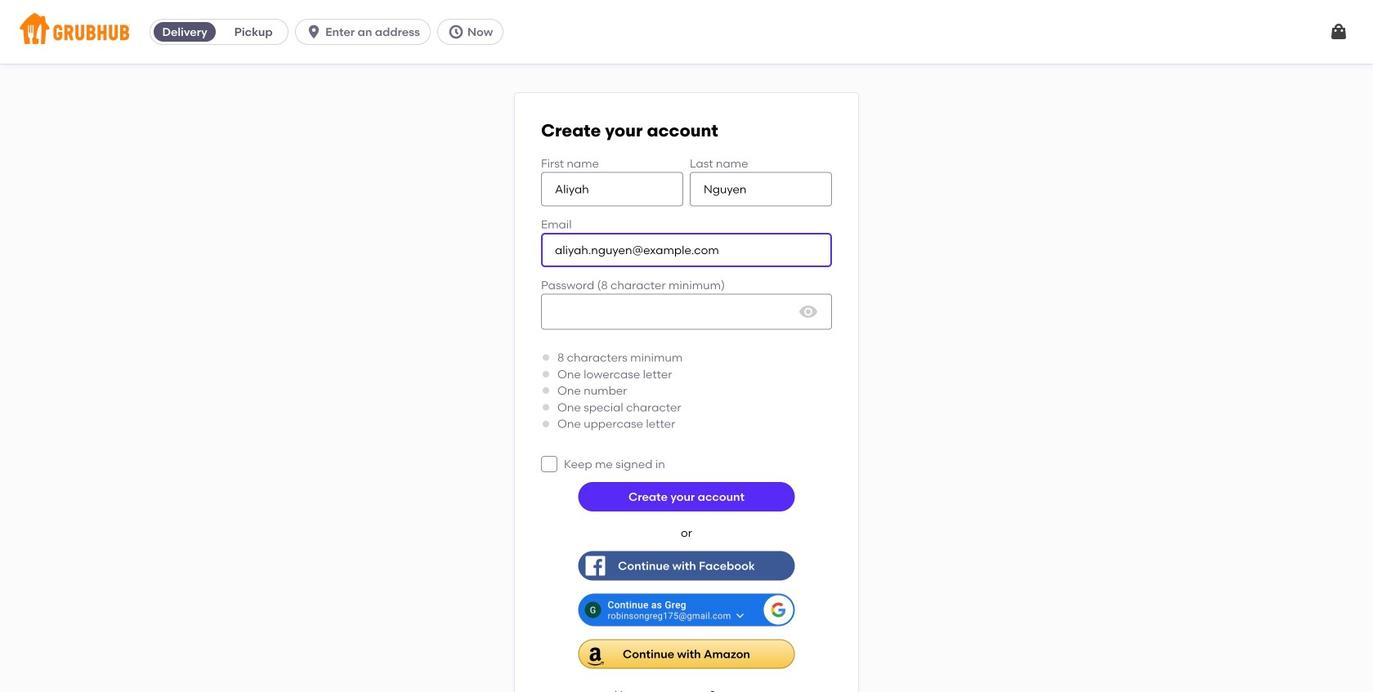 Task type: locate. For each thing, give the bounding box(es) containing it.
0 horizontal spatial svg image
[[306, 24, 322, 40]]

None text field
[[690, 172, 832, 206]]

main navigation navigation
[[0, 0, 1373, 64]]

None password field
[[541, 294, 832, 330]]

None email field
[[541, 233, 832, 267]]

svg image
[[306, 24, 322, 40], [448, 24, 464, 40]]

1 horizontal spatial svg image
[[1329, 22, 1349, 42]]

svg image
[[1329, 22, 1349, 42], [799, 302, 818, 322]]

0 horizontal spatial svg image
[[799, 302, 818, 322]]

None text field
[[541, 172, 683, 206]]

2 svg image from the left
[[448, 24, 464, 40]]

1 horizontal spatial svg image
[[448, 24, 464, 40]]

0 vertical spatial svg image
[[1329, 22, 1349, 42]]

1 vertical spatial svg image
[[799, 302, 818, 322]]

svg image inside main navigation navigation
[[1329, 22, 1349, 42]]



Task type: describe. For each thing, give the bounding box(es) containing it.
1 svg image from the left
[[306, 24, 322, 40]]



Task type: vqa. For each thing, say whether or not it's contained in the screenshot.
email field
yes



